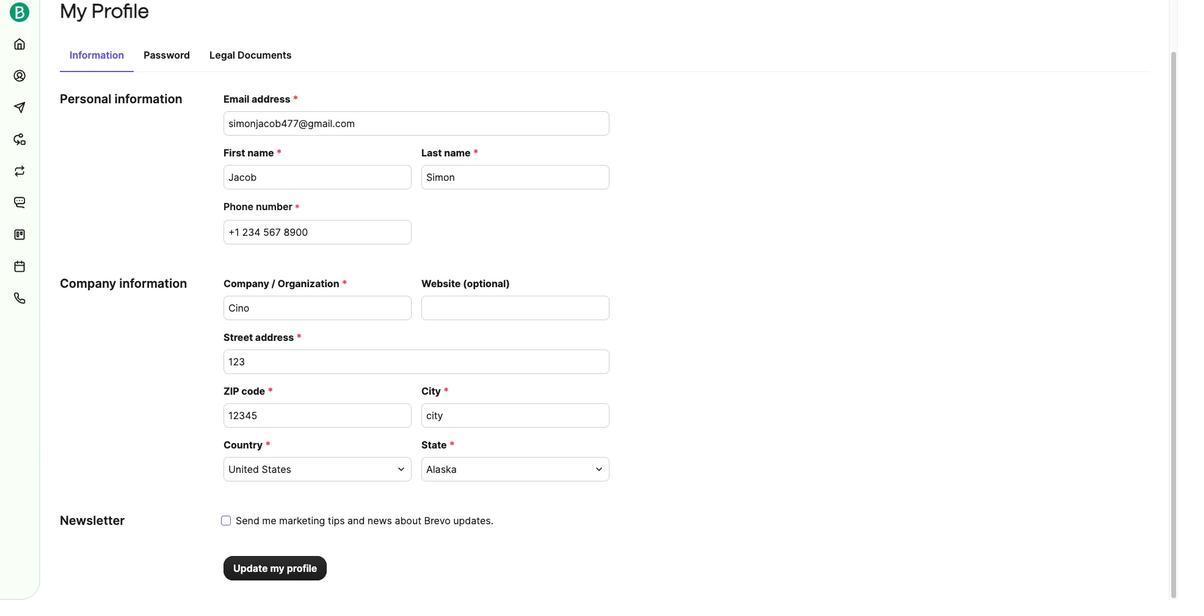 Task type: vqa. For each thing, say whether or not it's contained in the screenshot.
information corresponding to Personal information
yes



Task type: describe. For each thing, give the bounding box(es) containing it.
* right last
[[473, 147, 479, 159]]

* down organization
[[297, 331, 302, 343]]

last
[[422, 147, 442, 159]]

* inside phone number *
[[295, 201, 300, 214]]

company for company / organization *
[[224, 277, 269, 289]]

company for company information
[[60, 276, 116, 291]]

street address *
[[224, 331, 302, 343]]

company information
[[60, 276, 187, 291]]

states
[[262, 463, 292, 475]]

update my profile button
[[224, 556, 327, 580]]

information for personal information
[[115, 92, 183, 106]]

personal
[[60, 92, 112, 106]]

send
[[236, 514, 260, 527]]

tab list containing information
[[60, 43, 1150, 72]]

website
[[422, 277, 461, 289]]

phone
[[224, 200, 254, 213]]

send me marketing tips and news about brevo updates.
[[236, 514, 494, 527]]

legal
[[210, 49, 235, 61]]

united states
[[229, 463, 292, 475]]

me
[[262, 514, 277, 527]]

(optional)
[[463, 277, 510, 289]]

state
[[422, 439, 447, 451]]

* right the state
[[450, 439, 455, 451]]

name for first name
[[248, 147, 274, 159]]

address for street address
[[255, 331, 294, 343]]

country *
[[224, 439, 271, 451]]

zip code *
[[224, 385, 273, 397]]

city
[[422, 385, 441, 397]]

password
[[144, 49, 190, 61]]

* right "country"
[[265, 439, 271, 451]]

* right organization
[[342, 277, 348, 289]]

update my profile
[[233, 562, 317, 574]]

first name *
[[224, 147, 282, 159]]

news
[[368, 514, 392, 527]]

number
[[256, 200, 293, 213]]

personal information
[[60, 92, 183, 106]]

united states button
[[224, 457, 412, 481]]

country
[[224, 439, 263, 451]]

brevo
[[424, 514, 451, 527]]



Task type: locate. For each thing, give the bounding box(es) containing it.
legal documents link
[[200, 43, 302, 71]]

alaska
[[427, 463, 457, 475]]

information
[[115, 92, 183, 106], [119, 276, 187, 291]]

1 vertical spatial information
[[119, 276, 187, 291]]

address right street at the left of page
[[255, 331, 294, 343]]

name for last name
[[444, 147, 471, 159]]

first
[[224, 147, 245, 159]]

1 name from the left
[[248, 147, 274, 159]]

0 horizontal spatial name
[[248, 147, 274, 159]]

0 vertical spatial address
[[252, 93, 291, 105]]

None text field
[[422, 165, 610, 189], [224, 349, 610, 374], [422, 403, 610, 428], [422, 165, 610, 189], [224, 349, 610, 374], [422, 403, 610, 428]]

city *
[[422, 385, 449, 397]]

email address *
[[224, 93, 299, 105]]

website (optional)
[[422, 277, 510, 289]]

newsletter
[[60, 513, 125, 528]]

organization
[[278, 277, 340, 289]]

documents
[[238, 49, 292, 61]]

legal documents
[[210, 49, 292, 61]]

update
[[233, 562, 268, 574]]

alaska button
[[422, 457, 610, 481]]

1 vertical spatial address
[[255, 331, 294, 343]]

name right first
[[248, 147, 274, 159]]

address
[[252, 93, 291, 105], [255, 331, 294, 343]]

address right email
[[252, 93, 291, 105]]

*
[[293, 93, 299, 105], [277, 147, 282, 159], [473, 147, 479, 159], [295, 201, 300, 214], [342, 277, 348, 289], [297, 331, 302, 343], [268, 385, 273, 397], [444, 385, 449, 397], [265, 439, 271, 451], [450, 439, 455, 451]]

address for email address
[[252, 93, 291, 105]]

zip
[[224, 385, 239, 397]]

united
[[229, 463, 259, 475]]

tips
[[328, 514, 345, 527]]

None field
[[229, 462, 392, 476], [427, 462, 590, 476], [229, 462, 392, 476], [427, 462, 590, 476]]

1 horizontal spatial company
[[224, 277, 269, 289]]

name
[[248, 147, 274, 159], [444, 147, 471, 159]]

code
[[242, 385, 265, 397]]

last name *
[[422, 147, 479, 159]]

and
[[348, 514, 365, 527]]

None text field
[[224, 111, 610, 136], [224, 165, 412, 189], [224, 220, 412, 244], [224, 296, 412, 320], [224, 403, 412, 428], [224, 111, 610, 136], [224, 165, 412, 189], [224, 220, 412, 244], [224, 296, 412, 320], [224, 403, 412, 428]]

company / organization *
[[224, 277, 348, 289]]

state *
[[422, 439, 455, 451]]

name right last
[[444, 147, 471, 159]]

* right email
[[293, 93, 299, 105]]

company
[[60, 276, 116, 291], [224, 277, 269, 289]]

* right first
[[277, 147, 282, 159]]

updates.
[[454, 514, 494, 527]]

marketing
[[279, 514, 325, 527]]

information link
[[60, 43, 134, 72]]

* right code
[[268, 385, 273, 397]]

about
[[395, 514, 422, 527]]

* right number
[[295, 201, 300, 214]]

information
[[70, 49, 124, 61]]

tab list
[[60, 43, 1150, 72]]

profile
[[287, 562, 317, 574]]

2 name from the left
[[444, 147, 471, 159]]

* right city
[[444, 385, 449, 397]]

Website (optional) text field
[[422, 296, 610, 320]]

0 vertical spatial information
[[115, 92, 183, 106]]

0 horizontal spatial company
[[60, 276, 116, 291]]

password link
[[134, 43, 200, 71]]

street
[[224, 331, 253, 343]]

information for company information
[[119, 276, 187, 291]]

email
[[224, 93, 250, 105]]

1 horizontal spatial name
[[444, 147, 471, 159]]

phone number *
[[224, 200, 300, 214]]

my
[[270, 562, 285, 574]]

/
[[272, 277, 276, 289]]



